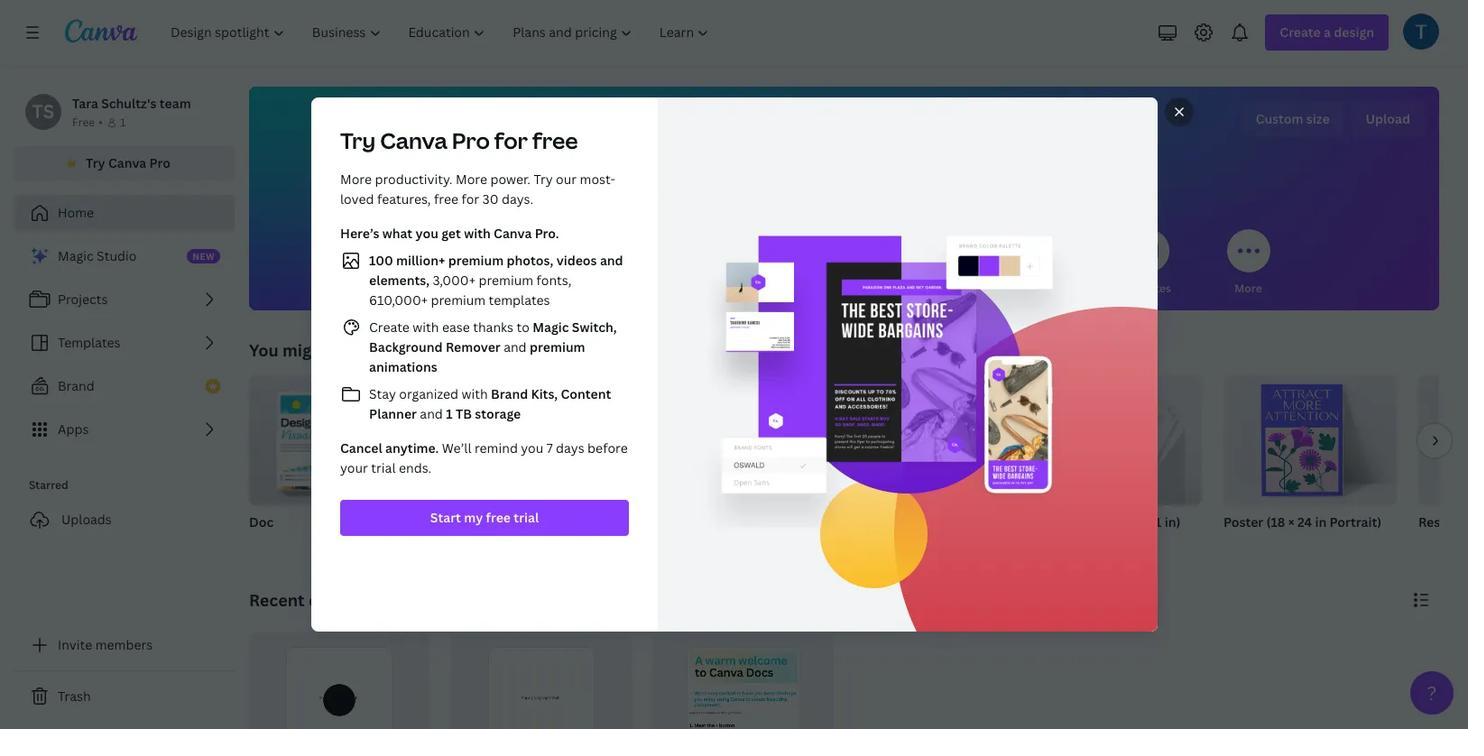 Task type: locate. For each thing, give the bounding box(es) containing it.
try canva pro
[[86, 154, 171, 171]]

3,000+
[[432, 272, 475, 289]]

0 horizontal spatial more
[[340, 171, 371, 188]]

want
[[332, 339, 371, 361]]

remover
[[445, 338, 500, 356]]

websites
[[1124, 281, 1171, 296]]

trial
[[371, 459, 395, 477], [513, 509, 538, 526]]

brand inside brand link
[[58, 377, 95, 394]]

1 horizontal spatial ×
[[1289, 514, 1295, 531]]

1 horizontal spatial to
[[516, 319, 529, 336]]

canva up photos,
[[493, 225, 531, 242]]

cancel anytime.
[[340, 440, 438, 457]]

start
[[430, 509, 461, 526]]

print
[[1008, 281, 1034, 296]]

with up and 1 tb storage
[[461, 385, 487, 403]]

magic inside magic switch, background remover
[[532, 319, 569, 336]]

1 vertical spatial 1
[[446, 405, 452, 422]]

with right get
[[464, 225, 490, 242]]

group for instagram post (square)
[[834, 375, 1007, 505]]

you for remind
[[521, 440, 543, 457]]

1 horizontal spatial try
[[340, 125, 375, 155]]

canva up productivity.
[[380, 125, 447, 155]]

apps
[[58, 421, 89, 438]]

list
[[14, 238, 235, 448], [340, 250, 629, 424]]

1 horizontal spatial canva
[[380, 125, 447, 155]]

home
[[58, 204, 94, 221]]

0 vertical spatial magic
[[58, 247, 94, 264]]

1 group from the left
[[249, 375, 422, 505]]

might
[[283, 339, 328, 361]]

brand link
[[14, 368, 235, 404]]

premium
[[448, 252, 503, 269], [478, 272, 533, 289], [430, 292, 485, 309], [529, 338, 585, 356]]

resume group
[[1419, 375, 1468, 554]]

2 horizontal spatial free
[[532, 125, 578, 155]]

0 horizontal spatial for
[[461, 190, 479, 208]]

brand
[[58, 377, 95, 394], [491, 385, 528, 403]]

before
[[587, 440, 627, 457]]

group for presentation (16:9)
[[639, 375, 812, 505]]

2 horizontal spatial and
[[600, 252, 623, 269]]

3,000+ premium fonts, 610,000+ premium templates
[[369, 272, 571, 309]]

and for and
[[500, 338, 529, 356]]

(18
[[1267, 514, 1285, 531]]

2 vertical spatial and
[[420, 405, 443, 422]]

1 vertical spatial and
[[500, 338, 529, 356]]

premium inside 100 million+ premium photos, videos and elements,
[[448, 252, 503, 269]]

you
[[782, 107, 836, 146], [415, 225, 438, 242], [440, 281, 460, 296], [521, 440, 543, 457]]

free up our
[[532, 125, 578, 155]]

to down templates
[[516, 319, 529, 336]]

poster (18 × 24 in portrait)
[[1224, 514, 1382, 531]]

8.5
[[1118, 514, 1136, 531]]

1 horizontal spatial brand
[[491, 385, 528, 403]]

you inside 'we'll remind you 7 days before your trial ends.'
[[521, 440, 543, 457]]

videos
[[556, 252, 597, 269]]

tara schultz's team image
[[25, 94, 61, 130]]

in
[[1315, 514, 1327, 531]]

you right for
[[440, 281, 460, 296]]

our
[[556, 171, 576, 188]]

2 horizontal spatial more
[[1235, 281, 1262, 296]]

0 horizontal spatial canva
[[108, 154, 146, 171]]

you left 7
[[521, 440, 543, 457]]

group
[[249, 375, 422, 505], [444, 375, 617, 505], [639, 375, 812, 505], [834, 375, 1007, 505], [1029, 375, 1202, 511], [1224, 375, 1397, 505]]

for up "power."
[[494, 125, 528, 155]]

group for poster (18 × 24 in portrait)
[[1224, 375, 1397, 505]]

whiteboard group
[[444, 375, 617, 554]]

0 horizontal spatial brand
[[58, 377, 95, 394]]

new
[[192, 250, 215, 263]]

for
[[494, 125, 528, 155], [461, 190, 479, 208]]

0 horizontal spatial try
[[86, 154, 105, 171]]

fonts,
[[536, 272, 571, 289]]

try canva pro for free
[[340, 125, 578, 155]]

2 × from the left
[[1289, 514, 1295, 531]]

content
[[560, 385, 611, 403]]

0 horizontal spatial to
[[375, 339, 392, 361]]

poster (18 × 24 in portrait) group
[[1224, 375, 1397, 554]]

•
[[99, 115, 103, 130]]

6 group from the left
[[1224, 375, 1397, 505]]

0 horizontal spatial and
[[420, 405, 443, 422]]

try
[[340, 125, 375, 155], [86, 154, 105, 171], [533, 171, 553, 188]]

print products button
[[1008, 217, 1085, 310]]

1 horizontal spatial and
[[500, 338, 529, 356]]

trial right my
[[513, 509, 538, 526]]

more inside button
[[1235, 281, 1262, 296]]

1 vertical spatial magic
[[532, 319, 569, 336]]

1 horizontal spatial pro
[[451, 125, 490, 155]]

canva
[[380, 125, 447, 155], [108, 154, 146, 171], [493, 225, 531, 242]]

you might want to try...
[[249, 339, 431, 361]]

1 horizontal spatial list
[[340, 250, 629, 424]]

brand inside brand kits, content planner
[[491, 385, 528, 403]]

and right videos
[[600, 252, 623, 269]]

magic left studio
[[58, 247, 94, 264]]

try for try canva pro for free
[[340, 125, 375, 155]]

0 vertical spatial free
[[532, 125, 578, 155]]

magic down docs
[[532, 319, 569, 336]]

templates
[[58, 334, 121, 351]]

2 vertical spatial with
[[461, 385, 487, 403]]

0 vertical spatial with
[[464, 225, 490, 242]]

to down the create
[[375, 339, 392, 361]]

trash
[[58, 688, 91, 705]]

storage
[[475, 405, 521, 422]]

free •
[[72, 115, 103, 130]]

invite members
[[58, 636, 153, 653]]

pro up more productivity. more power. try our most- loved features, free for 30 days.
[[451, 125, 490, 155]]

premium down the 3,000+
[[430, 292, 485, 309]]

× left 24
[[1289, 514, 1295, 531]]

× left 11
[[1139, 514, 1146, 531]]

templates
[[488, 292, 550, 309]]

group for whiteboard
[[444, 375, 617, 505]]

canva for try canva pro
[[108, 154, 146, 171]]

get
[[441, 225, 461, 242]]

tara schultz's team element
[[25, 94, 61, 130]]

free right my
[[486, 509, 510, 526]]

for left 30
[[461, 190, 479, 208]]

magic switch, background remover
[[369, 319, 616, 356]]

100
[[369, 252, 393, 269]]

social media
[[811, 281, 878, 296]]

0 horizontal spatial list
[[14, 238, 235, 448]]

presentation (16:9) group
[[639, 375, 812, 554]]

videos button
[[924, 217, 967, 310]]

0 horizontal spatial trial
[[371, 459, 395, 477]]

0 horizontal spatial ×
[[1139, 514, 1146, 531]]

premium animations
[[369, 338, 585, 375]]

pro inside 'button'
[[149, 154, 171, 171]]

for inside more productivity. more power. try our most- loved features, free for 30 days.
[[461, 190, 479, 208]]

projects link
[[14, 282, 235, 318]]

1 horizontal spatial for
[[494, 125, 528, 155]]

0 vertical spatial for
[[494, 125, 528, 155]]

premium down switch,
[[529, 338, 585, 356]]

1 horizontal spatial trial
[[513, 509, 538, 526]]

what
[[382, 225, 412, 242]]

3 group from the left
[[639, 375, 812, 505]]

stay
[[369, 385, 396, 403]]

try inside 'button'
[[86, 154, 105, 171]]

try for try canva pro
[[86, 154, 105, 171]]

try left our
[[533, 171, 553, 188]]

organized
[[399, 385, 458, 403]]

trial down cancel anytime.
[[371, 459, 395, 477]]

pro for try canva pro for free
[[451, 125, 490, 155]]

0 vertical spatial trial
[[371, 459, 395, 477]]

social media button
[[811, 217, 878, 310]]

pro up home link
[[149, 154, 171, 171]]

my
[[464, 509, 483, 526]]

with
[[464, 225, 490, 242], [412, 319, 439, 336], [461, 385, 487, 403]]

0 horizontal spatial magic
[[58, 247, 94, 264]]

uploads link
[[14, 502, 235, 538]]

more for more productivity. more power. try our most- loved features, free for 30 days.
[[340, 171, 371, 188]]

2 horizontal spatial try
[[533, 171, 553, 188]]

presentations
[[707, 281, 780, 296]]

try down •
[[86, 154, 105, 171]]

(16:9)
[[721, 514, 756, 531]]

you for what
[[415, 225, 438, 242]]

1 vertical spatial trial
[[513, 509, 538, 526]]

(portrait
[[1063, 514, 1115, 531]]

0 horizontal spatial 1
[[120, 115, 126, 130]]

tara
[[72, 95, 98, 112]]

million+
[[396, 252, 445, 269]]

and down stay organized with
[[420, 405, 443, 422]]

try inside more productivity. more power. try our most- loved features, free for 30 days.
[[533, 171, 553, 188]]

1 vertical spatial free
[[434, 190, 458, 208]]

1 vertical spatial for
[[461, 190, 479, 208]]

with up try...
[[412, 319, 439, 336]]

create with ease thanks to
[[369, 319, 532, 336]]

we'll
[[442, 440, 471, 457]]

you right will
[[782, 107, 836, 146]]

ease
[[442, 319, 470, 336]]

apps link
[[14, 412, 235, 448]]

and inside 100 million+ premium photos, videos and elements,
[[600, 252, 623, 269]]

projects
[[58, 291, 108, 308]]

1 horizontal spatial free
[[486, 509, 510, 526]]

brand for brand kits, content planner
[[491, 385, 528, 403]]

610,000+
[[369, 292, 427, 309]]

0 vertical spatial and
[[600, 252, 623, 269]]

members
[[95, 636, 153, 653]]

and for and 1 tb storage
[[420, 405, 443, 422]]

brand up storage
[[491, 385, 528, 403]]

more
[[340, 171, 371, 188], [455, 171, 487, 188], [1235, 281, 1262, 296]]

1 horizontal spatial more
[[455, 171, 487, 188]]

5 group from the left
[[1029, 375, 1202, 511]]

0 horizontal spatial pro
[[149, 154, 171, 171]]

1 left tb
[[446, 405, 452, 422]]

1 horizontal spatial magic
[[532, 319, 569, 336]]

4 group from the left
[[834, 375, 1007, 505]]

premium up the 3,000+
[[448, 252, 503, 269]]

schultz's
[[101, 95, 157, 112]]

and down thanks
[[500, 338, 529, 356]]

in)
[[1165, 514, 1181, 531]]

recent designs
[[249, 589, 369, 611]]

animations
[[369, 358, 437, 375]]

magic for switch,
[[532, 319, 569, 336]]

doc group
[[249, 375, 422, 554]]

try up loved
[[340, 125, 375, 155]]

2 vertical spatial free
[[486, 509, 510, 526]]

7
[[546, 440, 553, 457]]

None search field
[[574, 168, 1115, 204]]

0 vertical spatial to
[[516, 319, 529, 336]]

canva inside 'button'
[[108, 154, 146, 171]]

starred
[[29, 477, 68, 493]]

list containing magic studio
[[14, 238, 235, 448]]

1 down the schultz's
[[120, 115, 126, 130]]

2 group from the left
[[444, 375, 617, 505]]

free up here's what you get with canva pro.
[[434, 190, 458, 208]]

1 horizontal spatial 1
[[446, 405, 452, 422]]

0 horizontal spatial free
[[434, 190, 458, 208]]

you left get
[[415, 225, 438, 242]]

your
[[340, 459, 368, 477]]

1 inside 'list'
[[446, 405, 452, 422]]

canva up home link
[[108, 154, 146, 171]]

magic for studio
[[58, 247, 94, 264]]

brand up apps
[[58, 377, 95, 394]]



Task type: describe. For each thing, give the bounding box(es) containing it.
11
[[1149, 514, 1162, 531]]

elements,
[[369, 272, 429, 289]]

post
[[899, 514, 926, 531]]

more for more
[[1235, 281, 1262, 296]]

to inside 'list'
[[516, 319, 529, 336]]

photos,
[[506, 252, 553, 269]]

today?
[[940, 107, 1041, 146]]

list containing 100 million+ premium photos, videos and elements,
[[340, 250, 629, 424]]

100 million+ premium photos, videos and elements,
[[369, 252, 623, 289]]

power.
[[490, 171, 530, 188]]

portrait)
[[1330, 514, 1382, 531]]

designs
[[309, 589, 369, 611]]

more productivity. more power. try our most- loved features, free for 30 days.
[[340, 171, 615, 208]]

docs button
[[519, 217, 563, 310]]

presentation (16:9)
[[639, 514, 756, 531]]

templates link
[[14, 325, 235, 361]]

instagram post (square)
[[834, 514, 981, 531]]

presentation
[[639, 514, 718, 531]]

anytime.
[[385, 440, 438, 457]]

flyer (portrait 8.5 × 11 in) group
[[1029, 375, 1202, 554]]

flyer
[[1029, 514, 1060, 531]]

most-
[[579, 171, 615, 188]]

what will you design today?
[[647, 107, 1041, 146]]

24
[[1298, 514, 1312, 531]]

for you button
[[418, 217, 462, 310]]

here's
[[340, 225, 379, 242]]

stay organized with
[[369, 385, 491, 403]]

remind
[[474, 440, 518, 457]]

try canva pro button
[[14, 146, 235, 181]]

what
[[647, 107, 724, 146]]

switch,
[[572, 319, 616, 336]]

trial inside 'we'll remind you 7 days before your trial ends.'
[[371, 459, 395, 477]]

flyer (portrait 8.5 × 11 in)
[[1029, 514, 1181, 531]]

planner
[[369, 405, 416, 422]]

resume
[[1419, 514, 1468, 531]]

start my free trial button
[[340, 500, 629, 536]]

team
[[160, 95, 191, 112]]

for
[[420, 281, 438, 296]]

canva for try canva pro for free
[[380, 125, 447, 155]]

studio
[[97, 247, 137, 264]]

home link
[[14, 195, 235, 231]]

presentations button
[[707, 217, 780, 310]]

2 horizontal spatial canva
[[493, 225, 531, 242]]

premium inside premium animations
[[529, 338, 585, 356]]

we'll remind you 7 days before your trial ends.
[[340, 440, 627, 477]]

brand for brand
[[58, 377, 95, 394]]

cancel
[[340, 440, 382, 457]]

start my free trial
[[430, 509, 538, 526]]

whiteboards
[[608, 281, 676, 296]]

invite members button
[[14, 627, 235, 663]]

and 1 tb storage
[[416, 405, 521, 422]]

pro.
[[534, 225, 559, 242]]

ends.
[[398, 459, 431, 477]]

30
[[482, 190, 498, 208]]

here's what you get with canva pro.
[[340, 225, 559, 242]]

design
[[842, 107, 934, 146]]

0 vertical spatial 1
[[120, 115, 126, 130]]

for you
[[420, 281, 460, 296]]

social
[[811, 281, 843, 296]]

recent
[[249, 589, 305, 611]]

1 vertical spatial to
[[375, 339, 392, 361]]

pro for try canva pro
[[149, 154, 171, 171]]

you for will
[[782, 107, 836, 146]]

instagram post (square) group
[[834, 375, 1007, 554]]

try...
[[396, 339, 431, 361]]

loved
[[340, 190, 374, 208]]

top level navigation element
[[159, 14, 725, 51]]

free inside more productivity. more power. try our most- loved features, free for 30 days.
[[434, 190, 458, 208]]

group for flyer (portrait 8.5 × 11 in)
[[1029, 375, 1202, 511]]

productivity.
[[374, 171, 452, 188]]

1 × from the left
[[1139, 514, 1146, 531]]

you inside button
[[440, 281, 460, 296]]

tb
[[455, 405, 472, 422]]

free inside button
[[486, 509, 510, 526]]

tara schultz's team
[[72, 95, 191, 112]]

trash link
[[14, 679, 235, 715]]

(square)
[[929, 514, 981, 531]]

trial inside button
[[513, 509, 538, 526]]

group for doc
[[249, 375, 422, 505]]

docs
[[528, 281, 554, 296]]

thanks
[[473, 319, 513, 336]]

whiteboards button
[[608, 217, 676, 310]]

instagram
[[834, 514, 896, 531]]

uploads button
[[14, 502, 235, 538]]

free
[[72, 115, 95, 130]]

1 vertical spatial with
[[412, 319, 439, 336]]

more button
[[1227, 217, 1270, 310]]

will
[[730, 107, 776, 146]]

kits,
[[531, 385, 557, 403]]

products
[[1037, 281, 1085, 296]]

days.
[[501, 190, 533, 208]]

print products
[[1008, 281, 1085, 296]]

premium up templates
[[478, 272, 533, 289]]



Task type: vqa. For each thing, say whether or not it's contained in the screenshot.
the free
yes



